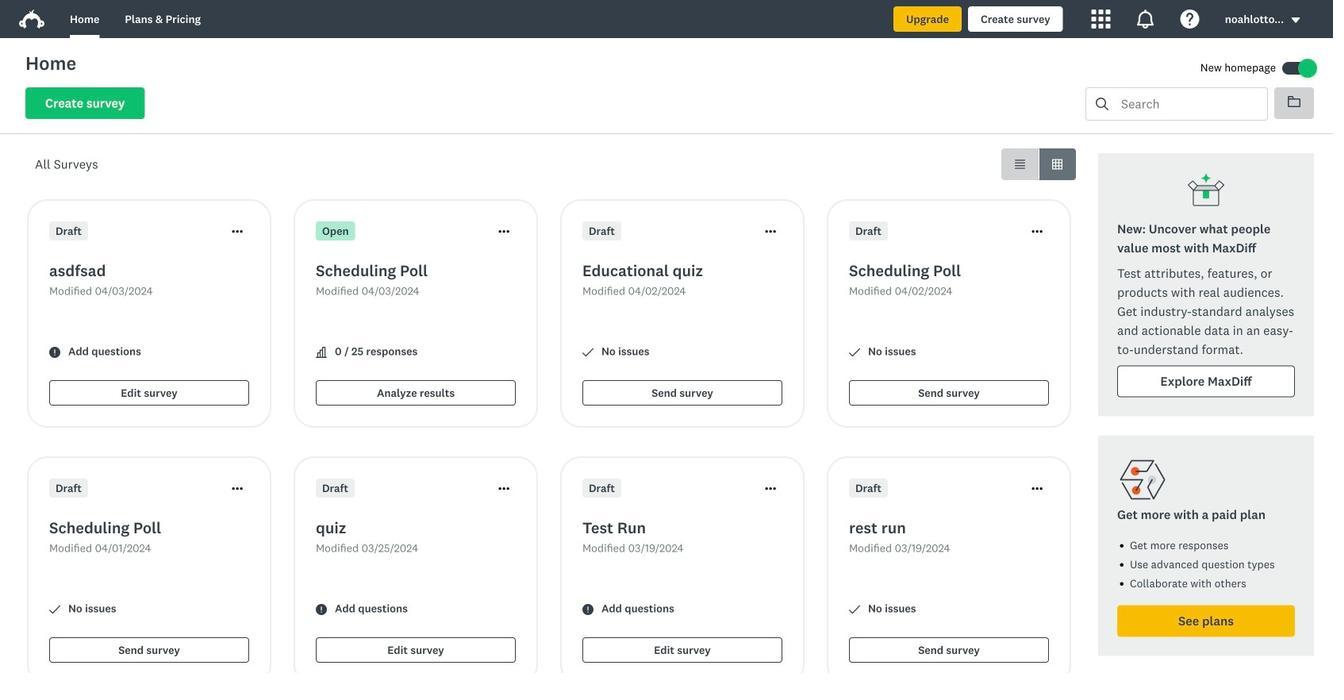 Task type: vqa. For each thing, say whether or not it's contained in the screenshot.
Brand logo
yes



Task type: describe. For each thing, give the bounding box(es) containing it.
2 brand logo image from the top
[[19, 10, 44, 29]]

notification center icon image
[[1137, 10, 1156, 29]]

search image
[[1096, 98, 1109, 110]]

1 no issues image from the left
[[49, 604, 60, 615]]

2 no issues image from the left
[[849, 347, 861, 358]]

response based pricing icon image
[[1118, 455, 1169, 505]]

response count image
[[316, 347, 327, 358]]

response count image
[[316, 347, 327, 358]]

1 brand logo image from the top
[[19, 6, 44, 32]]

0 horizontal spatial warning image
[[49, 347, 60, 358]]

help icon image
[[1181, 10, 1200, 29]]

warning image
[[583, 604, 594, 615]]

1 vertical spatial warning image
[[316, 604, 327, 615]]



Task type: locate. For each thing, give the bounding box(es) containing it.
no issues image
[[49, 604, 60, 615], [849, 604, 861, 615]]

2 no issues image from the left
[[849, 604, 861, 615]]

1 folders image from the top
[[1289, 95, 1301, 108]]

warning image
[[49, 347, 60, 358], [316, 604, 327, 615]]

1 horizontal spatial no issues image
[[849, 604, 861, 615]]

2 folders image from the top
[[1289, 96, 1301, 107]]

0 horizontal spatial no issues image
[[583, 347, 594, 358]]

Search text field
[[1109, 88, 1268, 120]]

brand logo image
[[19, 6, 44, 32], [19, 10, 44, 29]]

max diff icon image
[[1188, 172, 1226, 210]]

products icon image
[[1092, 10, 1111, 29], [1092, 10, 1111, 29]]

folders image
[[1289, 95, 1301, 108], [1289, 96, 1301, 107]]

0 vertical spatial warning image
[[49, 347, 60, 358]]

dropdown arrow icon image
[[1291, 15, 1302, 26], [1292, 17, 1301, 23]]

1 horizontal spatial warning image
[[316, 604, 327, 615]]

search image
[[1096, 98, 1109, 110]]

1 no issues image from the left
[[583, 347, 594, 358]]

group
[[1002, 148, 1077, 180]]

0 horizontal spatial no issues image
[[49, 604, 60, 615]]

no issues image
[[583, 347, 594, 358], [849, 347, 861, 358]]

1 horizontal spatial no issues image
[[849, 347, 861, 358]]



